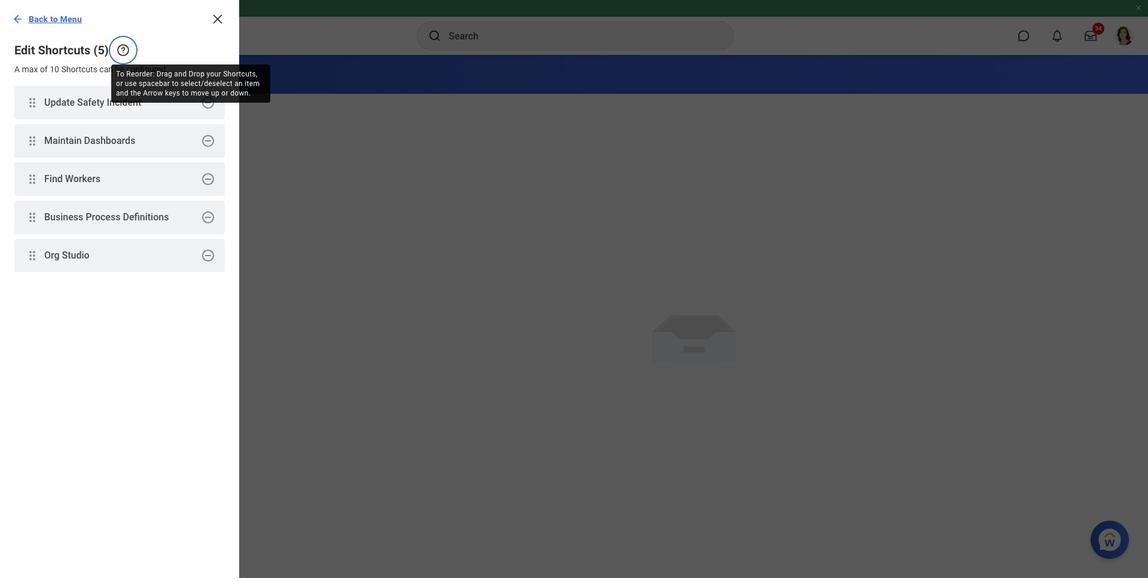 Task type: describe. For each thing, give the bounding box(es) containing it.
profile logan mcneil element
[[1107, 23, 1141, 49]]

drag
[[157, 70, 172, 78]]

minus circle image for business process definitions
[[201, 210, 215, 225]]

notifications large image
[[1051, 30, 1063, 42]]

edit
[[14, 43, 35, 57]]

update safety incident list item
[[14, 86, 225, 120]]

1 horizontal spatial and
[[174, 70, 187, 78]]

you
[[62, 132, 73, 139]]

an
[[235, 80, 243, 88]]

move
[[191, 89, 209, 97]]

use
[[125, 80, 137, 88]]

maintain dashboards list item
[[14, 124, 225, 158]]

notifications
[[24, 66, 107, 83]]

down.
[[230, 89, 251, 97]]

draggable vertical image for org studio
[[25, 249, 39, 263]]

draggable vertical image for update safety incident
[[25, 96, 39, 110]]

update
[[44, 97, 75, 108]]

incident
[[107, 97, 141, 108]]

find workers button
[[14, 163, 191, 196]]

draggable vertical image for business process definitions
[[25, 210, 39, 225]]

minus circle image for maintain dashboards
[[201, 134, 215, 148]]

can
[[99, 65, 113, 74]]

list containing update safety incident
[[0, 86, 239, 287]]

up
[[211, 89, 219, 97]]

minus circle image for find workers
[[201, 172, 215, 187]]

spacebar
[[139, 80, 170, 88]]

studio
[[62, 250, 89, 261]]

org studio list item
[[14, 239, 225, 273]]

workers
[[65, 174, 100, 185]]

implementation preview -   adeptai_dpt1
[[5, 4, 130, 13]]

time.
[[157, 132, 172, 139]]

(5)
[[93, 43, 109, 57]]

a max of 10 shortcuts can be configured.
[[14, 65, 168, 74]]

close environment banner image
[[1135, 4, 1142, 11]]

notifications main content
[[0, 55, 1148, 579]]

arrow
[[143, 89, 163, 97]]

1 vertical spatial shortcuts
[[61, 65, 97, 74]]

business
[[44, 212, 83, 223]]

select/deselect
[[181, 80, 233, 88]]

configured.
[[126, 65, 168, 74]]

0 horizontal spatial and
[[116, 89, 128, 97]]

to inside button
[[50, 14, 58, 24]]

back to menu button
[[7, 7, 89, 31]]

you have no notifications at this time.
[[62, 132, 172, 139]]

search image
[[427, 29, 442, 43]]

menu
[[60, 14, 82, 24]]

keys
[[165, 89, 180, 97]]

implementation
[[5, 4, 55, 13]]

minus circle image
[[201, 96, 215, 110]]

org studio button
[[14, 239, 191, 273]]

of
[[40, 65, 48, 74]]

2 vertical spatial to
[[182, 89, 189, 97]]



Task type: vqa. For each thing, say whether or not it's contained in the screenshot.
Learning Due
no



Task type: locate. For each thing, give the bounding box(es) containing it.
3 draggable vertical image from the top
[[25, 210, 39, 225]]

shortcuts up 10
[[38, 43, 91, 57]]

2 vertical spatial draggable vertical image
[[25, 210, 39, 225]]

draggable vertical image left business
[[25, 210, 39, 225]]

shortcuts right 10
[[61, 65, 97, 74]]

draggable vertical image for find workers
[[25, 172, 39, 187]]

x image
[[210, 12, 225, 26]]

org studio
[[44, 250, 89, 261]]

safety
[[77, 97, 104, 108]]

0 horizontal spatial to
[[50, 14, 58, 24]]

to reorder: drag and drop your shortcuts, or use spacebar to select/deselect an item and the arrow keys to move up or down.
[[116, 70, 260, 97]]

draggable vertical image
[[25, 134, 39, 148], [25, 249, 39, 263]]

0 vertical spatial or
[[116, 80, 123, 88]]

10
[[50, 65, 59, 74]]

process
[[86, 212, 120, 223]]

3 minus circle image from the top
[[201, 210, 215, 225]]

to right back
[[50, 14, 58, 24]]

back
[[29, 14, 48, 24]]

update safety incident
[[44, 97, 141, 108]]

draggable vertical image left org
[[25, 249, 39, 263]]

minus circle image inside the business process definitions list item
[[201, 210, 215, 225]]

or right up
[[221, 89, 228, 97]]

business process definitions
[[44, 212, 169, 223]]

org
[[44, 250, 60, 261]]

1 vertical spatial or
[[221, 89, 228, 97]]

1 horizontal spatial or
[[221, 89, 228, 97]]

to right keys
[[182, 89, 189, 97]]

minus circle image for org studio
[[201, 249, 215, 263]]

shortcuts
[[38, 43, 91, 57], [61, 65, 97, 74]]

and right drag
[[174, 70, 187, 78]]

1 vertical spatial and
[[116, 89, 128, 97]]

this
[[145, 132, 155, 139]]

global navigation dialog
[[0, 0, 239, 579]]

maintain
[[44, 135, 82, 147]]

0 vertical spatial draggable vertical image
[[25, 96, 39, 110]]

2 draggable vertical image from the top
[[25, 249, 39, 263]]

find workers
[[44, 174, 100, 185]]

have
[[75, 132, 89, 139]]

preview
[[57, 4, 83, 13]]

draggable vertical image inside org studio button
[[25, 249, 39, 263]]

reorder:
[[126, 70, 155, 78]]

0 horizontal spatial or
[[116, 80, 123, 88]]

drop
[[189, 70, 205, 78]]

a
[[14, 65, 20, 74]]

implementation preview -   adeptai_dpt1 banner
[[0, 0, 1148, 55]]

inbox large image
[[1085, 30, 1097, 42]]

or
[[116, 80, 123, 88], [221, 89, 228, 97]]

0 vertical spatial and
[[174, 70, 187, 78]]

at
[[137, 132, 143, 139]]

or down to
[[116, 80, 123, 88]]

definitions
[[123, 212, 169, 223]]

update safety incident button
[[14, 86, 191, 120]]

1 draggable vertical image from the top
[[25, 96, 39, 110]]

find workers list item
[[14, 163, 225, 196]]

draggable vertical image left update
[[25, 96, 39, 110]]

and
[[174, 70, 187, 78], [116, 89, 128, 97]]

question outline image
[[116, 43, 130, 57]]

draggable vertical image
[[25, 96, 39, 110], [25, 172, 39, 187], [25, 210, 39, 225]]

your
[[207, 70, 221, 78]]

to
[[116, 70, 124, 78]]

adeptai_dpt1
[[89, 4, 130, 13]]

1 vertical spatial draggable vertical image
[[25, 172, 39, 187]]

-
[[84, 4, 87, 13]]

minus circle image
[[201, 134, 215, 148], [201, 172, 215, 187], [201, 210, 215, 225], [201, 249, 215, 263]]

find
[[44, 174, 63, 185]]

to
[[50, 14, 58, 24], [172, 80, 179, 88], [182, 89, 189, 97]]

2 draggable vertical image from the top
[[25, 172, 39, 187]]

business process definitions button
[[14, 201, 191, 234]]

minus circle image inside find workers list item
[[201, 172, 215, 187]]

draggable vertical image inside update safety incident button
[[25, 96, 39, 110]]

0 vertical spatial shortcuts
[[38, 43, 91, 57]]

1 vertical spatial to
[[172, 80, 179, 88]]

back to menu
[[29, 14, 82, 24]]

arrow left image
[[12, 13, 24, 25]]

1 minus circle image from the top
[[201, 134, 215, 148]]

dashboards
[[84, 135, 135, 147]]

draggable vertical image inside the find workers 'button'
[[25, 172, 39, 187]]

item
[[245, 80, 260, 88]]

4 minus circle image from the top
[[201, 249, 215, 263]]

0 vertical spatial draggable vertical image
[[25, 134, 39, 148]]

2 minus circle image from the top
[[201, 172, 215, 187]]

1 vertical spatial draggable vertical image
[[25, 249, 39, 263]]

1 horizontal spatial to
[[172, 80, 179, 88]]

max
[[22, 65, 38, 74]]

edit shortcuts (5)
[[14, 43, 109, 57]]

shortcuts,
[[223, 70, 257, 78]]

no
[[90, 132, 98, 139]]

draggable vertical image left find
[[25, 172, 39, 187]]

and down 'use'
[[116, 89, 128, 97]]

list
[[0, 86, 239, 287]]

draggable vertical image for maintain dashboards
[[25, 134, 39, 148]]

reading pane region
[[239, 94, 1148, 579]]

business process definitions list item
[[14, 201, 225, 234]]

draggable vertical image inside business process definitions button
[[25, 210, 39, 225]]

maintain dashboards
[[44, 135, 135, 147]]

draggable vertical image left maintain
[[25, 134, 39, 148]]

to up keys
[[172, 80, 179, 88]]

the
[[130, 89, 141, 97]]

0 vertical spatial to
[[50, 14, 58, 24]]

notifications
[[99, 132, 136, 139]]

be
[[115, 65, 124, 74]]

draggable vertical image inside the maintain dashboards button
[[25, 134, 39, 148]]

2 horizontal spatial to
[[182, 89, 189, 97]]

maintain dashboards button
[[14, 124, 191, 158]]

1 draggable vertical image from the top
[[25, 134, 39, 148]]



